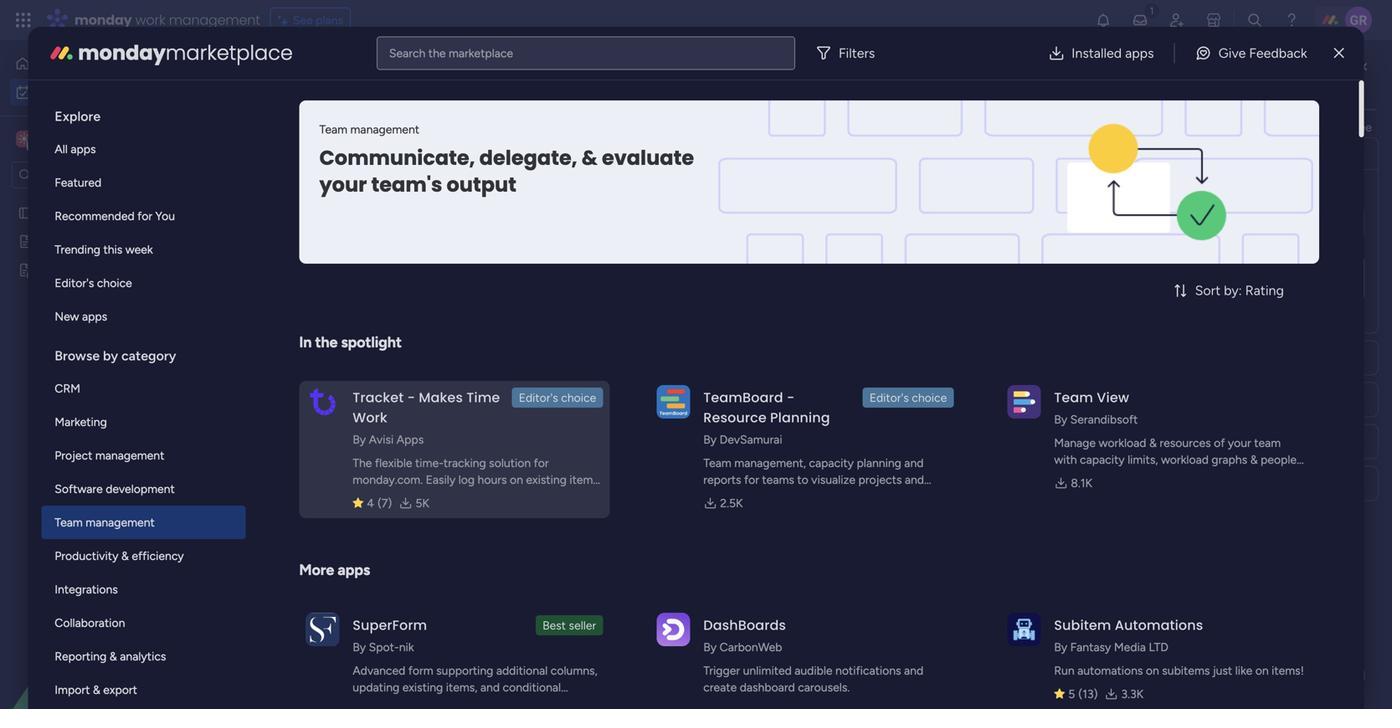 Task type: vqa. For each thing, say whether or not it's contained in the screenshot.
TeamBoard
yes



Task type: describe. For each thing, give the bounding box(es) containing it.
visualize
[[811, 473, 856, 487]]

teamboard
[[704, 388, 783, 407]]

spot-
[[369, 640, 399, 654]]

communicate,
[[319, 144, 475, 172]]

date column
[[1085, 435, 1154, 449]]

for inside recommended for you option
[[137, 209, 152, 223]]

it
[[1317, 301, 1325, 315]]

editor's choice option
[[41, 266, 246, 300]]

and right projects
[[905, 473, 924, 487]]

banner logo image
[[994, 100, 1299, 264]]

see plans button
[[270, 8, 351, 33]]

give feedback
[[1219, 45, 1308, 61]]

form
[[408, 664, 433, 678]]

8.1k
[[1071, 476, 1093, 490]]

analytics
[[120, 649, 166, 664]]

cards.
[[1054, 469, 1085, 484]]

working on it
[[1255, 301, 1325, 315]]

browse
[[55, 348, 100, 364]]

monday marketplace image
[[48, 40, 75, 67]]

and inside advanced form supporting additional columns, updating existing items, and conditional filtering
[[481, 680, 500, 695]]

& up limits,
[[1150, 436, 1157, 450]]

workspace image
[[16, 130, 33, 148]]

time.
[[741, 489, 767, 504]]

capacity inside manage workload & resources of your team with capacity limits, workload graphs & people cards.
[[1080, 453, 1125, 467]]

collaboration
[[55, 616, 125, 630]]

installed apps
[[1072, 45, 1154, 61]]

on inside the flexible time-tracking solution for monday.com. easily log hours on existing items and subitems.
[[510, 473, 523, 487]]

productivity
[[55, 549, 118, 563]]

new apps option
[[41, 300, 246, 333]]

for inside the flexible time-tracking solution for monday.com. easily log hours on existing items and subitems.
[[534, 456, 549, 470]]

invite members image
[[1169, 12, 1186, 28]]

browse by category heading
[[41, 333, 246, 372]]

editor's inside option
[[55, 276, 94, 290]]

5
[[1069, 687, 1075, 701]]

category
[[121, 348, 176, 364]]

subitem automations by fantasy media ltd
[[1054, 616, 1203, 654]]

new right private board image
[[39, 263, 64, 277]]

robinson
[[1162, 270, 1215, 286]]

projects
[[859, 473, 902, 487]]

give
[[1219, 45, 1246, 61]]

just
[[1213, 664, 1233, 678]]

1 image
[[1145, 1, 1160, 20]]

lottie animation element
[[0, 540, 214, 709]]

item inside next week / 1 item
[[382, 482, 406, 497]]

4 (7)
[[367, 496, 392, 510]]

apps for more apps
[[338, 561, 370, 579]]

reporting & analytics
[[55, 649, 166, 664]]

management,
[[735, 456, 806, 470]]

monday marketplace image
[[1206, 12, 1222, 28]]

and inside main content
[[1227, 120, 1247, 134]]

1 group from the top
[[746, 267, 779, 281]]

more apps
[[299, 561, 370, 579]]

lottie animation image
[[0, 540, 214, 709]]

team for communicate,
[[319, 122, 347, 136]]

items,
[[446, 680, 478, 695]]

filters button
[[809, 36, 889, 70]]

customize my work
[[1095, 85, 1227, 104]]

recommended for you option
[[41, 199, 246, 233]]

doc for new doc 2
[[67, 263, 88, 277]]

project management
[[39, 206, 149, 220]]

status column
[[1085, 393, 1163, 407]]

editor's choice for teamboard
[[870, 391, 947, 405]]

see
[[1354, 120, 1372, 134]]

past dates /
[[282, 206, 378, 228]]

select product image
[[15, 12, 32, 28]]

advanced form supporting additional columns, updating existing items, and conditional filtering
[[353, 664, 598, 709]]

greg
[[1131, 270, 1159, 286]]

easily
[[426, 473, 456, 487]]

featured option
[[41, 166, 246, 199]]

Filter dashboard by text search field
[[318, 132, 470, 159]]

software development
[[55, 482, 175, 496]]

evaluate
[[602, 144, 694, 172]]

none search field inside main content
[[318, 132, 470, 159]]

apps
[[397, 432, 424, 447]]

you
[[155, 209, 175, 223]]

my work
[[247, 63, 359, 100]]

for inside team management, capacity planning and reports for teams to visualize projects and team's time.
[[744, 473, 759, 487]]

items!
[[1272, 664, 1304, 678]]

0 horizontal spatial my
[[247, 63, 285, 100]]

editor's choice inside editor's choice option
[[55, 276, 132, 290]]

list box for monday
[[41, 94, 246, 709]]

team inside "option"
[[55, 515, 83, 530]]

new left in
[[272, 332, 297, 346]]

software development option
[[41, 472, 246, 506]]

best seller
[[543, 618, 596, 633]]

notifications image
[[1095, 12, 1112, 28]]

/ for next week / 1 item
[[363, 478, 370, 499]]

team for capacity
[[704, 456, 732, 470]]

new item button
[[247, 132, 311, 159]]

your inside manage workload & resources of your team with capacity limits, workload graphs & people cards.
[[1228, 436, 1252, 450]]

team's inside team management communicate, delegate, & evaluate your team's output
[[371, 171, 442, 199]]

apps for all apps
[[71, 142, 96, 156]]

& inside reporting & analytics option
[[110, 649, 117, 664]]

of
[[1214, 436, 1225, 450]]

(13)
[[1079, 687, 1098, 701]]

1 board from the top
[[911, 267, 941, 281]]

done
[[535, 139, 561, 153]]

5k
[[416, 496, 429, 510]]

app logo image for by avisi apps
[[306, 385, 339, 418]]

flexible
[[375, 456, 412, 470]]

management for project management
[[95, 448, 164, 463]]

and right planning
[[905, 456, 924, 470]]

customize button
[[600, 132, 690, 159]]

the
[[353, 456, 372, 470]]

customize for customize
[[627, 139, 683, 153]]

notifications
[[836, 664, 901, 678]]

hours
[[478, 473, 507, 487]]

management for team management communicate, delegate, & evaluate your team's output
[[350, 122, 419, 136]]

ltd
[[1149, 640, 1169, 654]]

new down next
[[272, 512, 297, 527]]

column for status column
[[1122, 393, 1163, 407]]

/ for this week / 0 items
[[360, 417, 367, 439]]

my inside main content
[[1170, 85, 1189, 104]]

run
[[1054, 664, 1075, 678]]

home option
[[10, 50, 203, 77]]

productivity & efficiency option
[[41, 539, 246, 573]]

search the marketplace
[[389, 46, 513, 60]]

& inside team management communicate, delegate, & evaluate your team's output
[[581, 144, 597, 172]]

marketing
[[55, 415, 107, 429]]

new item
[[254, 139, 305, 153]]

team's inside team management, capacity planning and reports for teams to visualize projects and team's time.
[[704, 489, 738, 504]]

delegate,
[[479, 144, 577, 172]]

0 horizontal spatial like
[[1236, 664, 1253, 678]]

hide
[[507, 139, 532, 153]]

new inside 'new item' button
[[254, 139, 278, 153]]

- for tracket
[[407, 388, 415, 407]]

2
[[91, 263, 97, 277]]

new inside option
[[55, 309, 79, 324]]

trending this week option
[[41, 233, 246, 266]]

teamboard - resource planning
[[704, 388, 830, 427]]

export
[[103, 683, 137, 697]]

monday for monday marketplace
[[78, 39, 166, 67]]

editor's for teamboard
[[870, 391, 909, 405]]

work
[[135, 10, 165, 29]]

status for status
[[1273, 267, 1307, 281]]

date for date column
[[1085, 435, 1110, 449]]

capacity inside team management, capacity planning and reports for teams to visualize projects and team's time.
[[809, 456, 854, 470]]

team management
[[55, 515, 155, 530]]

monday for monday work management
[[75, 10, 132, 29]]

greg robinson image
[[1099, 266, 1124, 291]]

app logo image for by spot-nik
[[306, 613, 339, 646]]

management up monday marketplace
[[169, 10, 260, 29]]

item inside button
[[281, 139, 305, 153]]

columns,
[[551, 664, 598, 678]]

column for priority column
[[1125, 476, 1166, 491]]

by:
[[1224, 283, 1242, 298]]

2 item from the top
[[300, 512, 323, 527]]

private board image
[[18, 262, 33, 278]]

all apps option
[[41, 132, 246, 166]]

with
[[1054, 453, 1077, 467]]

& inside "productivity & efficiency" "option"
[[121, 549, 129, 563]]

all
[[55, 142, 68, 156]]

sort by: rating
[[1195, 283, 1284, 298]]

to
[[1313, 75, 1325, 89]]

media
[[1114, 640, 1146, 654]]

later / 0 items
[[282, 598, 375, 620]]

supporting
[[436, 664, 493, 678]]

sort by: rating button
[[1143, 277, 1319, 304]]

the for in
[[315, 333, 338, 351]]

marketing option
[[41, 405, 246, 439]]

project for project management
[[39, 206, 77, 220]]

1 new item from the top
[[272, 332, 323, 346]]

project management option
[[41, 439, 246, 472]]

reports
[[704, 473, 741, 487]]

automations
[[1115, 616, 1203, 635]]

work down plans
[[292, 63, 359, 100]]

by spot-nik
[[353, 640, 414, 654]]

more
[[299, 561, 334, 579]]



Task type: locate. For each thing, give the bounding box(es) containing it.
& right done
[[581, 144, 597, 172]]

monday up home option
[[75, 10, 132, 29]]

2 new item from the top
[[272, 512, 323, 527]]

editor's right time
[[519, 391, 558, 405]]

None search field
[[318, 132, 470, 159]]

group
[[746, 267, 779, 281], [746, 478, 779, 492]]

your up dates
[[319, 171, 367, 199]]

0 horizontal spatial customize
[[627, 139, 683, 153]]

week for next
[[319, 478, 359, 499]]

on left it
[[1301, 301, 1315, 315]]

2 horizontal spatial for
[[744, 473, 759, 487]]

0 right the later
[[335, 603, 343, 617]]

1 horizontal spatial your
[[1228, 436, 1252, 450]]

dapulse x slim image
[[1334, 43, 1344, 63]]

and right items,
[[481, 680, 500, 695]]

trending this week
[[55, 242, 153, 257]]

list box for main workspace
[[0, 196, 214, 510]]

additional
[[496, 664, 548, 678]]

for right solution
[[534, 456, 549, 470]]

team up reports
[[704, 456, 732, 470]]

date down serandibsoft
[[1085, 435, 1110, 449]]

by inside "dashboards by carbonweb"
[[704, 640, 717, 654]]

0 horizontal spatial item
[[281, 139, 305, 153]]

app logo image left dashboards
[[657, 613, 690, 646]]

resource
[[704, 408, 767, 427]]

new right public board image
[[39, 234, 64, 249]]

1 vertical spatial your
[[1228, 436, 1252, 450]]

column for date column
[[1113, 435, 1154, 449]]

1 vertical spatial date
[[1085, 435, 1110, 449]]

subitems
[[1162, 664, 1210, 678]]

conditional
[[503, 680, 561, 695]]

list box
[[41, 94, 246, 709], [0, 196, 214, 510]]

apps right more
[[338, 561, 370, 579]]

work down tracket on the left of the page
[[353, 408, 388, 427]]

0 horizontal spatial -
[[407, 388, 415, 407]]

1 horizontal spatial editor's
[[519, 391, 558, 405]]

explore heading
[[41, 94, 246, 132]]

week
[[125, 242, 153, 257], [316, 417, 356, 439], [319, 478, 359, 499]]

choose the boards, columns and people you'd like to see
[[1075, 120, 1372, 134]]

- up planning
[[787, 388, 795, 407]]

by
[[1054, 412, 1068, 427], [353, 432, 366, 447], [704, 432, 717, 447], [353, 640, 366, 654], [704, 640, 717, 654], [1054, 640, 1068, 654]]

0 vertical spatial week
[[125, 242, 153, 257]]

1 vertical spatial status
[[1085, 393, 1119, 407]]

1 horizontal spatial my
[[1170, 85, 1189, 104]]

/ for past dates /
[[366, 206, 374, 228]]

software
[[55, 482, 103, 496]]

2 vertical spatial 0
[[411, 663, 418, 677]]

like right 'you'd'
[[1320, 120, 1337, 134]]

app logo image for by serandibsoft
[[1007, 385, 1041, 418]]

for up time.
[[744, 473, 759, 487]]

search everything image
[[1247, 12, 1263, 28]]

carousels.
[[798, 680, 850, 695]]

editor's choice down the trending this week
[[55, 276, 132, 290]]

0 inside without a date / 0 items
[[411, 663, 418, 677]]

0 vertical spatial like
[[1320, 120, 1337, 134]]

apps
[[1125, 45, 1154, 61], [71, 142, 96, 156], [82, 309, 107, 324], [338, 561, 370, 579]]

editor's for tracket
[[519, 391, 558, 405]]

- left the makes at the left
[[407, 388, 415, 407]]

the right search
[[429, 46, 446, 60]]

& inside import & export option
[[93, 683, 100, 697]]

monday work management
[[75, 10, 260, 29]]

doc for new doc
[[67, 234, 88, 249]]

2 vertical spatial week
[[319, 478, 359, 499]]

list box containing explore
[[41, 94, 246, 709]]

people inside main content
[[1250, 120, 1286, 134]]

1 horizontal spatial 0
[[371, 422, 379, 436]]

without a date / 0 items
[[282, 659, 450, 680]]

0 vertical spatial 0
[[371, 422, 379, 436]]

1 vertical spatial week
[[316, 417, 356, 439]]

work
[[292, 63, 359, 100], [1192, 85, 1227, 104], [353, 408, 388, 427]]

greg robinson
[[1131, 270, 1215, 286]]

apps right the all
[[71, 142, 96, 156]]

plans
[[316, 13, 343, 27]]

1 vertical spatial board
[[911, 478, 941, 492]]

1 horizontal spatial workload
[[1161, 453, 1209, 467]]

status up rating at the right top of the page
[[1273, 267, 1307, 281]]

team inside team view by serandibsoft
[[1054, 388, 1094, 407]]

items inside later / 0 items
[[346, 603, 375, 617]]

item
[[300, 332, 323, 346], [300, 512, 323, 527]]

team down software
[[55, 515, 83, 530]]

1 vertical spatial people
[[1261, 453, 1297, 467]]

project inside project management option
[[55, 448, 92, 463]]

editor's down trending
[[55, 276, 94, 290]]

status up serandibsoft
[[1085, 393, 1119, 407]]

the for choose
[[1118, 120, 1136, 134]]

1 vertical spatial 0
[[335, 603, 343, 617]]

1 vertical spatial customize
[[627, 139, 683, 153]]

column up serandibsoft
[[1122, 393, 1163, 407]]

superform
[[353, 616, 427, 635]]

1 item from the top
[[300, 332, 323, 346]]

new apps
[[55, 309, 107, 324]]

column up limits,
[[1113, 435, 1154, 449]]

and right columns
[[1227, 120, 1247, 134]]

2 group from the top
[[746, 478, 779, 492]]

people inside manage workload & resources of your team with capacity limits, workload graphs & people cards.
[[1261, 453, 1297, 467]]

collaboration option
[[41, 606, 246, 640]]

on
[[1301, 301, 1315, 315], [510, 473, 523, 487], [1146, 664, 1159, 678], [1256, 664, 1269, 678]]

column down limits,
[[1125, 476, 1166, 491]]

main content containing past dates /
[[222, 40, 1392, 709]]

avisi
[[369, 432, 394, 447]]

0 horizontal spatial the
[[315, 333, 338, 351]]

2 doc from the top
[[67, 263, 88, 277]]

status for status column
[[1085, 393, 1119, 407]]

1 vertical spatial existing
[[402, 680, 443, 695]]

do
[[1328, 75, 1342, 89]]

1 vertical spatial team's
[[704, 489, 738, 504]]

capacity up priority
[[1080, 453, 1125, 467]]

1 vertical spatial to
[[797, 473, 809, 487]]

app logo image for by carbonweb
[[657, 613, 690, 646]]

the right in
[[315, 333, 338, 351]]

1 vertical spatial column
[[1113, 435, 1154, 449]]

1 - from the left
[[407, 388, 415, 407]]

like right just
[[1236, 664, 1253, 678]]

items inside this week / 0 items
[[382, 422, 411, 436]]

main content
[[222, 40, 1392, 709]]

project
[[39, 206, 77, 220], [55, 448, 92, 463]]

monday down work in the top of the page
[[78, 39, 166, 67]]

apps up "by"
[[82, 309, 107, 324]]

new doc
[[39, 234, 88, 249]]

0 vertical spatial workload
[[1099, 436, 1147, 450]]

0 vertical spatial for
[[137, 209, 152, 223]]

/ right dates
[[366, 206, 374, 228]]

and inside the flexible time-tracking solution for monday.com. easily log hours on existing items and subitems.
[[353, 489, 372, 504]]

by inside team view by serandibsoft
[[1054, 412, 1068, 427]]

team inside team management, capacity planning and reports for teams to visualize projects and team's time.
[[704, 456, 732, 470]]

workspace selection element
[[16, 129, 140, 151]]

1 horizontal spatial to
[[1340, 120, 1351, 134]]

new item down next
[[272, 512, 323, 527]]

import & export option
[[41, 673, 246, 707]]

on down ltd at the right of the page
[[1146, 664, 1159, 678]]

for
[[137, 209, 152, 223], [534, 456, 549, 470], [744, 473, 759, 487]]

0 horizontal spatial capacity
[[809, 456, 854, 470]]

on down solution
[[510, 473, 523, 487]]

to right teams
[[797, 473, 809, 487]]

0 horizontal spatial for
[[137, 209, 152, 223]]

0 down tracket on the left of the page
[[371, 422, 379, 436]]

to do list
[[1313, 75, 1360, 89]]

date for date
[[1161, 267, 1185, 281]]

search image
[[450, 139, 464, 152]]

0 horizontal spatial editor's
[[55, 276, 94, 290]]

0 horizontal spatial existing
[[402, 680, 443, 695]]

0 horizontal spatial choice
[[97, 276, 132, 290]]

the for search
[[429, 46, 446, 60]]

1 horizontal spatial capacity
[[1080, 453, 1125, 467]]

work inside main content
[[1192, 85, 1227, 104]]

0 inside this week / 0 items
[[371, 422, 379, 436]]

and inside trigger unlimited audible notifications and create dashboard carousels.
[[904, 664, 924, 678]]

1 vertical spatial project
[[55, 448, 92, 463]]

0 vertical spatial item
[[281, 139, 305, 153]]

& left efficiency
[[121, 549, 129, 563]]

1 horizontal spatial existing
[[526, 473, 567, 487]]

1 vertical spatial workload
[[1161, 453, 1209, 467]]

team's down filter dashboard by text search box
[[371, 171, 442, 199]]

whose items should we show?
[[1085, 185, 1245, 199]]

marketplace down 'monday work management'
[[166, 39, 293, 67]]

/
[[366, 206, 374, 228], [360, 417, 367, 439], [363, 478, 370, 499], [324, 598, 331, 620], [399, 659, 407, 680]]

existing inside advanced form supporting additional columns, updating existing items, and conditional filtering
[[402, 680, 443, 695]]

& left export
[[93, 683, 100, 697]]

time-
[[415, 456, 444, 470]]

0 vertical spatial customize
[[1095, 85, 1166, 104]]

my up 'new item' button in the top of the page
[[247, 63, 285, 100]]

reporting
[[55, 649, 107, 664]]

new item left the spotlight
[[272, 332, 323, 346]]

crm option
[[41, 372, 246, 405]]

by down resource
[[704, 432, 717, 447]]

None text field
[[1085, 208, 1365, 237]]

team for by
[[1054, 388, 1094, 407]]

0 vertical spatial existing
[[526, 473, 567, 487]]

your inside team management communicate, delegate, & evaluate your team's output
[[319, 171, 367, 199]]

0 vertical spatial team's
[[371, 171, 442, 199]]

doc up new doc 2
[[67, 234, 88, 249]]

show?
[[1211, 185, 1245, 199]]

seller
[[569, 618, 596, 633]]

by avisi apps
[[353, 432, 424, 447]]

people down team
[[1261, 453, 1297, 467]]

greg robinson image
[[1345, 7, 1372, 33]]

1 horizontal spatial -
[[787, 388, 795, 407]]

see plans
[[293, 13, 343, 27]]

we
[[1193, 185, 1208, 199]]

1 vertical spatial for
[[534, 456, 549, 470]]

1 vertical spatial group
[[746, 478, 779, 492]]

1 doc from the top
[[67, 234, 88, 249]]

and left 1
[[353, 489, 372, 504]]

should
[[1156, 185, 1190, 199]]

week for this
[[316, 417, 356, 439]]

by up the trigger
[[704, 640, 717, 654]]

time
[[467, 388, 500, 407]]

boards,
[[1139, 120, 1177, 134]]

workload up limits,
[[1099, 436, 1147, 450]]

1 horizontal spatial customize
[[1095, 85, 1166, 104]]

integrations
[[55, 582, 118, 597]]

existing
[[526, 473, 567, 487], [402, 680, 443, 695]]

work inside tracket - makes time work
[[353, 408, 388, 427]]

monday marketplace
[[78, 39, 293, 67]]

apps inside option
[[82, 309, 107, 324]]

teams
[[762, 473, 794, 487]]

people down with
[[1046, 478, 1082, 492]]

team's down reports
[[704, 489, 738, 504]]

1 horizontal spatial people
[[1085, 147, 1121, 161]]

item right 1
[[382, 482, 406, 497]]

1 horizontal spatial the
[[429, 46, 446, 60]]

1 horizontal spatial choice
[[561, 391, 596, 405]]

by left "avisi"
[[353, 432, 366, 447]]

0 vertical spatial project
[[39, 206, 77, 220]]

option
[[0, 198, 214, 201]]

1 vertical spatial monday
[[78, 39, 166, 67]]

0 vertical spatial board
[[911, 267, 941, 281]]

0 horizontal spatial people
[[1046, 478, 1082, 492]]

0 horizontal spatial status
[[1085, 393, 1119, 407]]

1 vertical spatial doc
[[67, 263, 88, 277]]

later
[[282, 598, 320, 620]]

week inside option
[[125, 242, 153, 257]]

1 horizontal spatial for
[[534, 456, 549, 470]]

priority column
[[1085, 476, 1166, 491]]

team inside team management communicate, delegate, & evaluate your team's output
[[319, 122, 347, 136]]

home link
[[10, 50, 203, 77]]

1 horizontal spatial like
[[1320, 120, 1337, 134]]

public board image
[[18, 234, 33, 250]]

your
[[319, 171, 367, 199], [1228, 436, 1252, 450]]

team up serandibsoft
[[1054, 388, 1094, 407]]

&
[[581, 144, 597, 172], [1150, 436, 1157, 450], [1251, 453, 1258, 467], [121, 549, 129, 563], [110, 649, 117, 664], [93, 683, 100, 697]]

by inside subitem automations by fantasy media ltd
[[1054, 640, 1068, 654]]

new item
[[272, 332, 323, 346], [272, 512, 323, 527]]

to for like
[[1340, 120, 1351, 134]]

app logo image left team view by serandibsoft
[[1007, 385, 1041, 418]]

apps inside 'option'
[[71, 142, 96, 156]]

app logo image for by fantasy media ltd
[[1007, 613, 1041, 646]]

management up development on the bottom left
[[95, 448, 164, 463]]

0 vertical spatial column
[[1122, 393, 1163, 407]]

and right notifications
[[904, 664, 924, 678]]

to left see
[[1340, 120, 1351, 134]]

choose
[[1075, 120, 1116, 134]]

list box containing project management
[[0, 196, 214, 510]]

this
[[103, 242, 123, 257]]

1 horizontal spatial team's
[[704, 489, 738, 504]]

to inside team management, capacity planning and reports for teams to visualize projects and team's time.
[[797, 473, 809, 487]]

items inside the flexible time-tracking solution for monday.com. easily log hours on existing items and subitems.
[[570, 473, 599, 487]]

browse by category
[[55, 348, 176, 364]]

working
[[1255, 301, 1298, 315]]

next week / 1 item
[[282, 478, 406, 499]]

1 vertical spatial like
[[1236, 664, 1253, 678]]

management up productivity & efficiency
[[86, 515, 155, 530]]

0 vertical spatial date
[[1161, 267, 1185, 281]]

planning
[[770, 408, 830, 427]]

0 horizontal spatial to
[[797, 473, 809, 487]]

monday
[[75, 10, 132, 29], [78, 39, 166, 67]]

1 vertical spatial item
[[382, 482, 406, 497]]

workspace image
[[18, 130, 30, 148]]

board
[[911, 267, 941, 281], [911, 478, 941, 492]]

planning
[[857, 456, 902, 470]]

1 vertical spatial item
[[300, 512, 323, 527]]

management inside "option"
[[86, 515, 155, 530]]

on left items! at the bottom right of page
[[1256, 664, 1269, 678]]

0 vertical spatial to
[[1340, 120, 1351, 134]]

2 horizontal spatial editor's choice
[[870, 391, 947, 405]]

choice for tracket
[[561, 391, 596, 405]]

choice for teamboard
[[912, 391, 947, 405]]

2 board from the top
[[911, 478, 941, 492]]

by up manage
[[1054, 412, 1068, 427]]

best
[[543, 618, 566, 633]]

/ right the later
[[324, 598, 331, 620]]

2 vertical spatial for
[[744, 473, 759, 487]]

& left analytics
[[110, 649, 117, 664]]

main workspace button
[[12, 125, 163, 153]]

people left 'you'd'
[[1250, 120, 1286, 134]]

editor's up planning
[[870, 391, 909, 405]]

2 - from the left
[[787, 388, 795, 407]]

new down my work at the top of page
[[254, 139, 278, 153]]

app logo image left resource
[[657, 385, 690, 418]]

doc left 2 on the top of page
[[67, 263, 88, 277]]

2 horizontal spatial the
[[1118, 120, 1136, 134]]

0 vertical spatial the
[[429, 46, 446, 60]]

project for project management
[[55, 448, 92, 463]]

2 horizontal spatial choice
[[912, 391, 947, 405]]

like
[[1320, 120, 1337, 134], [1236, 664, 1253, 678]]

update feed image
[[1132, 12, 1149, 28]]

0 vertical spatial people
[[1085, 147, 1121, 161]]

1 vertical spatial the
[[1118, 120, 1136, 134]]

my
[[247, 63, 285, 100], [1170, 85, 1189, 104]]

management for team management
[[86, 515, 155, 530]]

to inside main content
[[1340, 120, 1351, 134]]

choice inside editor's choice option
[[97, 276, 132, 290]]

0 horizontal spatial date
[[1085, 435, 1110, 449]]

0 vertical spatial your
[[319, 171, 367, 199]]

team management option
[[41, 506, 246, 539]]

home
[[37, 57, 69, 71]]

tracking
[[444, 456, 486, 470]]

reporting & analytics option
[[41, 640, 246, 673]]

to
[[1340, 120, 1351, 134], [797, 473, 809, 487]]

0 horizontal spatial workload
[[1099, 436, 1147, 450]]

0 down nik
[[411, 663, 418, 677]]

integrations option
[[41, 573, 246, 606]]

apps for installed apps
[[1125, 45, 1154, 61]]

help image
[[1284, 12, 1300, 28]]

the flexible time-tracking solution for monday.com. easily log hours on existing items and subitems.
[[353, 456, 599, 504]]

new up browse
[[55, 309, 79, 324]]

/ left the form
[[399, 659, 407, 680]]

Search in workspace field
[[35, 165, 140, 185]]

editor's choice for tracket
[[519, 391, 596, 405]]

1 vertical spatial people
[[1046, 478, 1082, 492]]

management inside team management communicate, delegate, & evaluate your team's output
[[350, 122, 419, 136]]

0 vertical spatial new item
[[272, 332, 323, 346]]

- inside tracket - makes time work
[[407, 388, 415, 407]]

0 horizontal spatial team's
[[371, 171, 442, 199]]

status
[[1273, 267, 1307, 281], [1085, 393, 1119, 407]]

public board image
[[18, 205, 33, 221]]

your up graphs
[[1228, 436, 1252, 450]]

1 horizontal spatial status
[[1273, 267, 1307, 281]]

0 horizontal spatial marketplace
[[166, 39, 293, 67]]

item down my work at the top of page
[[281, 139, 305, 153]]

0 vertical spatial item
[[300, 332, 323, 346]]

editor's choice up planning
[[870, 391, 947, 405]]

1 horizontal spatial editor's choice
[[519, 391, 596, 405]]

2 vertical spatial column
[[1125, 476, 1166, 491]]

customize for customize my work
[[1095, 85, 1166, 104]]

0 horizontal spatial editor's choice
[[55, 276, 132, 290]]

0 inside later / 0 items
[[335, 603, 343, 617]]

- inside teamboard - resource planning
[[787, 388, 795, 407]]

productivity & efficiency
[[55, 549, 184, 563]]

apps inside button
[[1125, 45, 1154, 61]]

app logo image for by devsamurai
[[657, 385, 690, 418]]

apps for new apps
[[82, 309, 107, 324]]

1 horizontal spatial item
[[382, 482, 406, 497]]

team management communicate, delegate, & evaluate your team's output
[[319, 122, 694, 199]]

existing inside the flexible time-tracking solution for monday.com. easily log hours on existing items and subitems.
[[526, 473, 567, 487]]

by up the run
[[1054, 640, 1068, 654]]

0 vertical spatial monday
[[75, 10, 132, 29]]

customize inside button
[[627, 139, 683, 153]]

0 vertical spatial status
[[1273, 267, 1307, 281]]

workload down the resources
[[1161, 453, 1209, 467]]

- for teamboard
[[787, 388, 795, 407]]

management inside option
[[95, 448, 164, 463]]

team
[[1254, 436, 1281, 450]]

date right greg
[[1161, 267, 1185, 281]]

0 horizontal spatial your
[[319, 171, 367, 199]]

project up the 'new doc'
[[39, 206, 77, 220]]

my up boards,
[[1170, 85, 1189, 104]]

/ left "avisi"
[[360, 417, 367, 439]]

people down "choose"
[[1085, 147, 1121, 161]]

editor's choice right time
[[519, 391, 596, 405]]

1 horizontal spatial marketplace
[[449, 46, 513, 60]]

1 horizontal spatial date
[[1161, 267, 1185, 281]]

advanced
[[353, 664, 406, 678]]

by up without a date / 0 items
[[353, 640, 366, 654]]

item down next
[[300, 512, 323, 527]]

items inside without a date / 0 items
[[421, 663, 450, 677]]

2 horizontal spatial editor's
[[870, 391, 909, 405]]

to for teams
[[797, 473, 809, 487]]

the left boards,
[[1118, 120, 1136, 134]]

& down team
[[1251, 453, 1258, 467]]

app logo image
[[306, 385, 339, 418], [657, 385, 690, 418], [1007, 385, 1041, 418], [306, 613, 339, 646], [657, 613, 690, 646], [1007, 613, 1041, 646]]

2 horizontal spatial 0
[[411, 663, 418, 677]]

to do list button
[[1282, 69, 1367, 95]]

greg robinson link
[[1131, 270, 1215, 286]]

team down my work at the top of page
[[319, 122, 347, 136]]

0 vertical spatial people
[[1250, 120, 1286, 134]]

apps down update feed image
[[1125, 45, 1154, 61]]

trending
[[55, 242, 100, 257]]

people
[[1250, 120, 1286, 134], [1261, 453, 1297, 467]]

1 vertical spatial new item
[[272, 512, 323, 527]]

for left you at top left
[[137, 209, 152, 223]]

you'd
[[1288, 120, 1317, 134]]

column
[[1122, 393, 1163, 407], [1113, 435, 1154, 449], [1125, 476, 1166, 491]]

0 vertical spatial doc
[[67, 234, 88, 249]]

and
[[1227, 120, 1247, 134], [905, 456, 924, 470], [905, 473, 924, 487], [353, 489, 372, 504], [904, 664, 924, 678], [481, 680, 500, 695]]

app logo image left tracket on the left of the page
[[306, 385, 339, 418]]

0 vertical spatial group
[[746, 267, 779, 281]]

monday.com.
[[353, 473, 423, 487]]

2 vertical spatial the
[[315, 333, 338, 351]]



